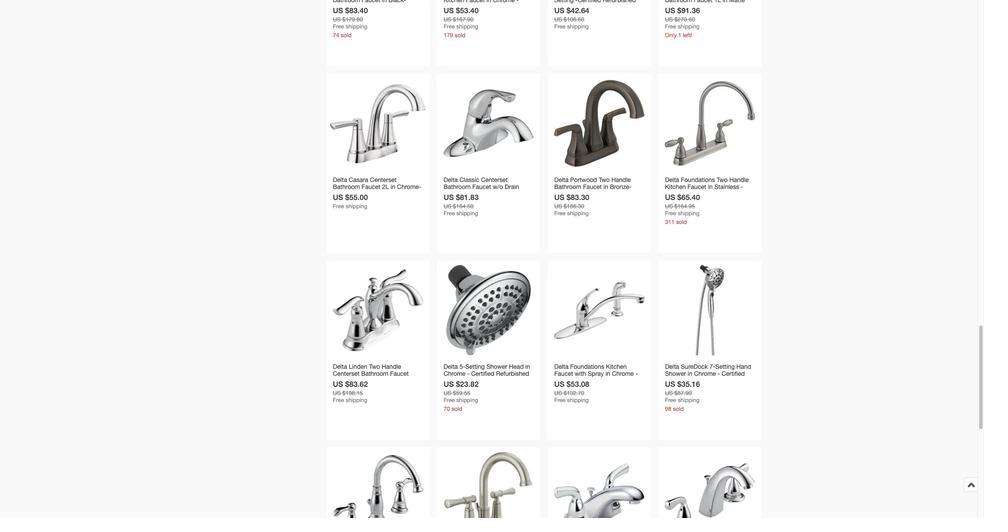 Task type: vqa. For each thing, say whether or not it's contained in the screenshot.
the 4.9
no



Task type: describe. For each thing, give the bounding box(es) containing it.
us up $186.30
[[554, 193, 565, 202]]

centerset inside "delta linden two handle centerset bathroom faucet chrome - certified refurbished"
[[333, 370, 360, 377]]

us left "$164.50"
[[444, 203, 451, 210]]

spray
[[588, 370, 604, 377]]

us $53.08 us $132.70 free shipping
[[554, 380, 589, 404]]

handle for us $65.40
[[730, 177, 749, 184]]

$55.00
[[345, 193, 368, 202]]

us up $167.90
[[444, 6, 454, 15]]

98
[[665, 406, 671, 412]]

chrome inside delta suredock 7-setting hand shower in chrome - certified refurbished
[[694, 370, 716, 377]]

refurbished inside delta foundations kitchen faucet with spray in chrome - certified refurbished
[[579, 377, 612, 384]]

certified inside delta casara centerset bathroom faucet 2l in chrome- certified refurbished
[[333, 191, 356, 198]]

$83.30
[[567, 193, 589, 202]]

head
[[509, 363, 524, 370]]

$106.60
[[564, 16, 584, 23]]

only
[[665, 32, 677, 39]]

bathroom inside delta casara centerset bathroom faucet 2l in chrome- certified refurbished
[[333, 184, 360, 191]]

in inside delta 5-setting shower head in chrome - certified refurbished us $23.82 us $59.55 free shipping 70 sold
[[525, 363, 530, 370]]

delta for us $55.00
[[333, 177, 347, 184]]

certifed
[[554, 191, 576, 198]]

shower inside delta 5-setting shower head in chrome - certified refurbished us $23.82 us $59.55 free shipping 70 sold
[[486, 363, 507, 370]]

shipping for $35.16
[[678, 397, 700, 404]]

70
[[444, 406, 450, 412]]

classic
[[460, 177, 479, 184]]

faucet inside delta portwood two handle bathroom faucet in bronze- certifed refurbished
[[583, 184, 602, 191]]

us up $270.60
[[665, 6, 675, 15]]

$198.15
[[342, 390, 363, 397]]

chrome for $81.83
[[444, 191, 466, 198]]

us up the $106.60
[[554, 6, 565, 15]]

left!
[[683, 32, 692, 39]]

stainless
[[715, 184, 739, 191]]

2l
[[382, 184, 389, 191]]

sold for us $65.40
[[676, 219, 687, 226]]

shipping for $65.40
[[678, 210, 700, 217]]

7-
[[710, 363, 715, 370]]

handle for us $83.30
[[612, 177, 631, 184]]

chrome for $83.62
[[333, 377, 355, 384]]

us down certifed
[[554, 203, 562, 210]]

$81.83
[[456, 193, 479, 202]]

us up $87.90
[[665, 380, 675, 389]]

us left $132.70
[[554, 390, 562, 397]]

chrome for $53.08
[[612, 370, 634, 377]]

$91.36
[[677, 6, 700, 15]]

free for $81.83
[[444, 210, 455, 217]]

foundations for us $53.08
[[570, 363, 604, 370]]

two for us $83.62
[[369, 363, 380, 370]]

us up $198.15
[[333, 380, 343, 389]]

us up "$164.50"
[[444, 193, 454, 202]]

sold for us $83.40
[[341, 32, 352, 39]]

shipping for $83.40
[[346, 23, 367, 30]]

us $81.83 us $164.50 free shipping
[[444, 193, 479, 217]]

in for us $53.08
[[606, 370, 610, 377]]

us $65.40 us $164.95 free shipping 311 sold
[[665, 193, 700, 226]]

two for us $65.40
[[717, 177, 728, 184]]

faucet inside delta classic centerset bathroom faucet w/o drain chrome - certified refurbished
[[472, 184, 491, 191]]

chrome inside delta 5-setting shower head in chrome - certified refurbished us $23.82 us $59.55 free shipping 70 sold
[[444, 370, 466, 377]]

suredock
[[681, 363, 708, 370]]

free for $83.62
[[333, 397, 344, 404]]

us $42.64 us $106.60 free shipping
[[554, 6, 589, 30]]

casara
[[349, 177, 368, 184]]

refurbished inside delta portwood two handle bathroom faucet in bronze- certifed refurbished
[[578, 191, 611, 198]]

us $53.40 us $167.90 free shipping 179 sold
[[444, 6, 479, 39]]

- for us $35.16
[[718, 370, 720, 377]]

bathroom inside delta portwood two handle bathroom faucet in bronze- certifed refurbished
[[554, 184, 581, 191]]

kitchen inside delta foundations kitchen faucet with spray in chrome - certified refurbished
[[606, 363, 627, 370]]

$42.64
[[567, 6, 589, 15]]

w/o
[[493, 184, 503, 191]]

two for us $83.30
[[599, 177, 610, 184]]

$53.08
[[567, 380, 589, 389]]

free for $65.40
[[665, 210, 676, 217]]

shipping for $83.30
[[567, 210, 589, 217]]

centerset for us $55.00
[[370, 177, 397, 184]]

delta portwood two handle bathroom faucet in bronze- certifed refurbished
[[554, 177, 632, 198]]

$164.95
[[675, 203, 695, 210]]

us $83.30 us $186.30 free shipping
[[554, 193, 589, 217]]

delta for us $83.30
[[554, 177, 569, 184]]

drain
[[505, 184, 519, 191]]

us left $164.95 on the right top
[[665, 203, 673, 210]]

certified for us $35.16
[[722, 370, 745, 377]]

shipping for $83.62
[[346, 397, 367, 404]]

shipping for $42.64
[[567, 23, 589, 30]]

us $83.40 us $179.80 free shipping 74 sold
[[333, 6, 368, 39]]

sold for us $53.40
[[455, 32, 466, 39]]

in for us $35.16
[[688, 370, 693, 377]]

bathroom inside "delta linden two handle centerset bathroom faucet chrome - certified refurbished"
[[361, 370, 388, 377]]

certified inside delta 5-setting shower head in chrome - certified refurbished us $23.82 us $59.55 free shipping 70 sold
[[471, 370, 494, 377]]

bronze-
[[610, 184, 632, 191]]

- for us $53.08
[[636, 370, 638, 377]]



Task type: locate. For each thing, give the bounding box(es) containing it.
delta
[[333, 177, 347, 184], [444, 177, 458, 184], [554, 177, 569, 184], [665, 177, 679, 184], [333, 363, 347, 370], [444, 363, 458, 370], [554, 363, 569, 370], [665, 363, 679, 370]]

311
[[665, 219, 675, 226]]

bathroom up $83.62
[[361, 370, 388, 377]]

centerset
[[370, 177, 397, 184], [481, 177, 508, 184], [333, 370, 360, 377]]

shipping down $164.95 on the right top
[[678, 210, 700, 217]]

delta foundations kitchen faucet with spray in chrome - certified refurbished
[[554, 363, 638, 384]]

refurbished inside delta suredock 7-setting hand shower in chrome - certified refurbished
[[665, 377, 698, 384]]

us inside us $55.00 free shipping
[[333, 193, 343, 202]]

two inside "delta linden two handle centerset bathroom faucet chrome - certified refurbished"
[[369, 363, 380, 370]]

$179.80
[[342, 16, 363, 23]]

shipping inside us $65.40 us $164.95 free shipping 311 sold
[[678, 210, 700, 217]]

delta left classic
[[444, 177, 458, 184]]

foundations up $65.40
[[681, 177, 715, 184]]

chrome
[[444, 191, 466, 198], [444, 370, 466, 377], [612, 370, 634, 377], [694, 370, 716, 377], [333, 377, 355, 384]]

certified down linden
[[361, 377, 384, 384]]

delta suredock 7-setting hand shower in chrome - certified refurbished
[[665, 363, 751, 384]]

sold for us $35.16
[[673, 406, 684, 412]]

kitchen inside the delta foundations two handle kitchen faucet in stainless - certified refurbished
[[665, 184, 686, 191]]

certified
[[333, 191, 356, 198], [471, 191, 494, 198], [665, 191, 688, 198], [471, 370, 494, 377], [722, 370, 745, 377], [361, 377, 384, 384], [554, 377, 578, 384]]

certified down casara
[[333, 191, 356, 198]]

1
[[678, 32, 682, 39]]

2 horizontal spatial centerset
[[481, 177, 508, 184]]

certified for us $83.62
[[361, 377, 384, 384]]

free
[[333, 23, 344, 30], [444, 23, 455, 30], [554, 23, 566, 30], [665, 23, 676, 30], [333, 203, 344, 210], [444, 210, 455, 217], [554, 210, 566, 217], [665, 210, 676, 217], [333, 397, 344, 404], [444, 397, 455, 404], [554, 397, 566, 404], [665, 397, 676, 404]]

$164.50
[[453, 203, 474, 210]]

delta inside the delta foundations two handle kitchen faucet in stainless - certified refurbished
[[665, 177, 679, 184]]

shipping for $53.08
[[567, 397, 589, 404]]

sold right 179
[[455, 32, 466, 39]]

delta left suredock
[[665, 363, 679, 370]]

0 vertical spatial kitchen
[[665, 184, 686, 191]]

delta casara centerset bathroom faucet 2l in chrome- certified refurbished
[[333, 177, 421, 198]]

refurbished
[[358, 191, 391, 198], [496, 191, 529, 198], [578, 191, 611, 198], [690, 191, 723, 198], [496, 370, 529, 377], [385, 377, 419, 384], [579, 377, 612, 384], [665, 377, 698, 384]]

free for $35.16
[[665, 397, 676, 404]]

us left $87.90
[[665, 390, 673, 397]]

delta inside delta 5-setting shower head in chrome - certified refurbished us $23.82 us $59.55 free shipping 70 sold
[[444, 363, 458, 370]]

shipping inside us $81.83 us $164.50 free shipping
[[456, 210, 478, 217]]

foundations for us $65.40
[[681, 177, 715, 184]]

1 horizontal spatial two
[[599, 177, 610, 184]]

us $35.16 us $87.90 free shipping 98 sold
[[665, 380, 700, 412]]

sold inside the "us $35.16 us $87.90 free shipping 98 sold"
[[673, 406, 684, 412]]

1 horizontal spatial foundations
[[681, 177, 715, 184]]

centerset right casara
[[370, 177, 397, 184]]

$35.16
[[677, 380, 700, 389]]

- inside delta classic centerset bathroom faucet w/o drain chrome - certified refurbished
[[467, 191, 470, 198]]

shipping inside us $53.08 us $132.70 free shipping
[[567, 397, 589, 404]]

- inside "delta linden two handle centerset bathroom faucet chrome - certified refurbished"
[[356, 377, 359, 384]]

$132.70
[[564, 390, 584, 397]]

in inside delta portwood two handle bathroom faucet in bronze- certifed refurbished
[[604, 184, 608, 191]]

two inside the delta foundations two handle kitchen faucet in stainless - certified refurbished
[[717, 177, 728, 184]]

delta up certifed
[[554, 177, 569, 184]]

1 setting from the left
[[465, 363, 485, 370]]

- up $198.15
[[356, 377, 359, 384]]

sold right 74
[[341, 32, 352, 39]]

faucet up $83.30
[[583, 184, 602, 191]]

refurbished inside delta 5-setting shower head in chrome - certified refurbished us $23.82 us $59.55 free shipping 70 sold
[[496, 370, 529, 377]]

in up '$35.16'
[[688, 370, 693, 377]]

certified inside delta classic centerset bathroom faucet w/o drain chrome - certified refurbished
[[471, 191, 494, 198]]

2 horizontal spatial two
[[717, 177, 728, 184]]

- inside the delta foundations two handle kitchen faucet in stainless - certified refurbished
[[741, 184, 743, 191]]

delta inside delta classic centerset bathroom faucet w/o drain chrome - certified refurbished
[[444, 177, 458, 184]]

free down "$164.50"
[[444, 210, 455, 217]]

shipping inside us $91.36 us $270.60 free shipping only 1 left!
[[678, 23, 700, 30]]

centerset inside delta casara centerset bathroom faucet 2l in chrome- certified refurbished
[[370, 177, 397, 184]]

- up "$164.50"
[[467, 191, 470, 198]]

faucet up $65.40
[[688, 184, 706, 191]]

us $83.62 us $198.15 free shipping
[[333, 380, 368, 404]]

refurbished inside delta casara centerset bathroom faucet 2l in chrome- certified refurbished
[[358, 191, 391, 198]]

shipping for $91.36
[[678, 23, 700, 30]]

0 horizontal spatial shower
[[486, 363, 507, 370]]

certified up $23.82
[[471, 370, 494, 377]]

$87.90
[[675, 390, 692, 397]]

74
[[333, 32, 339, 39]]

handle for us $83.62
[[382, 363, 401, 370]]

delta classic centerset bathroom faucet w/o drain chrome - certified refurbished
[[444, 177, 529, 198]]

shipping inside us $83.40 us $179.80 free shipping 74 sold
[[346, 23, 367, 30]]

0 horizontal spatial two
[[369, 363, 380, 370]]

shipping inside us $83.62 us $198.15 free shipping
[[346, 397, 367, 404]]

setting
[[465, 363, 485, 370], [715, 363, 735, 370]]

free inside delta 5-setting shower head in chrome - certified refurbished us $23.82 us $59.55 free shipping 70 sold
[[444, 397, 455, 404]]

$186.30
[[564, 203, 584, 210]]

- right the spray
[[636, 370, 638, 377]]

free inside us $42.64 us $106.60 free shipping
[[554, 23, 566, 30]]

sold right the '98' in the bottom right of the page
[[673, 406, 684, 412]]

chrome inside delta foundations kitchen faucet with spray in chrome - certified refurbished
[[612, 370, 634, 377]]

free inside us $55.00 free shipping
[[333, 203, 344, 210]]

free inside us $83.62 us $198.15 free shipping
[[333, 397, 344, 404]]

faucet inside the delta foundations two handle kitchen faucet in stainless - certified refurbished
[[688, 184, 706, 191]]

certified up $132.70
[[554, 377, 578, 384]]

delta left casara
[[333, 177, 347, 184]]

$83.62
[[345, 380, 368, 389]]

certified for us $81.83
[[471, 191, 494, 198]]

- right 5-
[[467, 370, 470, 377]]

shipping down $198.15
[[346, 397, 367, 404]]

refurbished inside "delta linden two handle centerset bathroom faucet chrome - certified refurbished"
[[385, 377, 419, 384]]

refurbished inside the delta foundations two handle kitchen faucet in stainless - certified refurbished
[[690, 191, 723, 198]]

faucet left 2l
[[362, 184, 380, 191]]

setting left hand
[[715, 363, 735, 370]]

us left $270.60
[[665, 16, 673, 23]]

certified inside the delta foundations two handle kitchen faucet in stainless - certified refurbished
[[665, 191, 688, 198]]

in right the spray
[[606, 370, 610, 377]]

certified right "7-"
[[722, 370, 745, 377]]

kitchen
[[665, 184, 686, 191], [606, 363, 627, 370]]

kitchen right the spray
[[606, 363, 627, 370]]

us left $198.15
[[333, 390, 341, 397]]

us left the $59.55
[[444, 390, 451, 397]]

shipping down $87.90
[[678, 397, 700, 404]]

$23.82
[[456, 380, 479, 389]]

179
[[444, 32, 453, 39]]

sold
[[341, 32, 352, 39], [455, 32, 466, 39], [676, 219, 687, 226], [452, 406, 462, 412], [673, 406, 684, 412]]

free up 74
[[333, 23, 344, 30]]

setting inside delta 5-setting shower head in chrome - certified refurbished us $23.82 us $59.55 free shipping 70 sold
[[465, 363, 485, 370]]

bathroom
[[333, 184, 360, 191], [444, 184, 471, 191], [554, 184, 581, 191], [361, 370, 388, 377]]

us $55.00 free shipping
[[333, 193, 368, 210]]

free up the '98' in the bottom right of the page
[[665, 397, 676, 404]]

shipping inside the us $53.40 us $167.90 free shipping 179 sold
[[456, 23, 478, 30]]

0 horizontal spatial centerset
[[333, 370, 360, 377]]

5-
[[460, 363, 465, 370]]

shipping down $270.60
[[678, 23, 700, 30]]

$270.60
[[675, 16, 695, 23]]

free inside the us $53.40 us $167.90 free shipping 179 sold
[[444, 23, 455, 30]]

$167.90
[[453, 16, 474, 23]]

free inside us $65.40 us $164.95 free shipping 311 sold
[[665, 210, 676, 217]]

with
[[575, 370, 586, 377]]

shipping inside us $83.30 us $186.30 free shipping
[[567, 210, 589, 217]]

shower left head
[[486, 363, 507, 370]]

chrome up '$35.16'
[[694, 370, 716, 377]]

shipping down $167.90
[[456, 23, 478, 30]]

foundations inside delta foundations kitchen faucet with spray in chrome - certified refurbished
[[570, 363, 604, 370]]

us left $55.00
[[333, 193, 343, 202]]

foundations
[[681, 177, 715, 184], [570, 363, 604, 370]]

setting up $23.82
[[465, 363, 485, 370]]

in right 2l
[[391, 184, 395, 191]]

free inside us $83.40 us $179.80 free shipping 74 sold
[[333, 23, 344, 30]]

free for $83.40
[[333, 23, 344, 30]]

shipping inside delta 5-setting shower head in chrome - certified refurbished us $23.82 us $59.55 free shipping 70 sold
[[456, 397, 478, 404]]

chrome up "$164.50"
[[444, 191, 466, 198]]

chrome up $23.82
[[444, 370, 466, 377]]

-
[[741, 184, 743, 191], [467, 191, 470, 198], [467, 370, 470, 377], [636, 370, 638, 377], [718, 370, 720, 377], [356, 377, 359, 384]]

sold right 311
[[676, 219, 687, 226]]

handle
[[612, 177, 631, 184], [730, 177, 749, 184], [382, 363, 401, 370]]

free up only
[[665, 23, 676, 30]]

- for us $81.83
[[467, 191, 470, 198]]

centerset up $83.62
[[333, 370, 360, 377]]

us $91.36 us $270.60 free shipping only 1 left!
[[665, 6, 700, 39]]

free up 311
[[665, 210, 676, 217]]

in for us $65.40
[[708, 184, 713, 191]]

sold right 70
[[452, 406, 462, 412]]

- inside delta suredock 7-setting hand shower in chrome - certified refurbished
[[718, 370, 720, 377]]

chrome right the spray
[[612, 370, 634, 377]]

sold inside us $65.40 us $164.95 free shipping 311 sold
[[676, 219, 687, 226]]

handle inside delta portwood two handle bathroom faucet in bronze- certifed refurbished
[[612, 177, 631, 184]]

2 setting from the left
[[715, 363, 735, 370]]

faucet right linden
[[390, 370, 409, 377]]

1 vertical spatial foundations
[[570, 363, 604, 370]]

shower up '$35.16'
[[665, 370, 686, 377]]

bathroom up $81.83 at the top left of the page
[[444, 184, 471, 191]]

0 horizontal spatial setting
[[465, 363, 485, 370]]

$65.40
[[677, 193, 700, 202]]

shipping down "$164.50"
[[456, 210, 478, 217]]

certified for us $53.08
[[554, 377, 578, 384]]

shipping down $132.70
[[567, 397, 589, 404]]

certified down classic
[[471, 191, 494, 198]]

two inside delta portwood two handle bathroom faucet in bronze- certifed refurbished
[[599, 177, 610, 184]]

in for us $55.00
[[391, 184, 395, 191]]

free for $53.40
[[444, 23, 455, 30]]

chrome inside "delta linden two handle centerset bathroom faucet chrome - certified refurbished"
[[333, 377, 355, 384]]

shipping inside us $55.00 free shipping
[[346, 203, 367, 210]]

free for $53.08
[[554, 397, 566, 404]]

free inside us $83.30 us $186.30 free shipping
[[554, 210, 566, 217]]

- inside delta 5-setting shower head in chrome - certified refurbished us $23.82 us $59.55 free shipping 70 sold
[[467, 370, 470, 377]]

shipping down $179.80
[[346, 23, 367, 30]]

us up the $59.55
[[444, 380, 454, 389]]

1 horizontal spatial handle
[[612, 177, 631, 184]]

faucet inside delta casara centerset bathroom faucet 2l in chrome- certified refurbished
[[362, 184, 380, 191]]

delta 5-setting shower head in chrome - certified refurbished us $23.82 us $59.55 free shipping 70 sold
[[444, 363, 530, 412]]

- right 'stainless'
[[741, 184, 743, 191]]

free for $91.36
[[665, 23, 676, 30]]

free down $186.30
[[554, 210, 566, 217]]

delta left 5-
[[444, 363, 458, 370]]

us left $179.80
[[333, 16, 341, 23]]

$53.40
[[456, 6, 479, 15]]

shipping
[[346, 23, 367, 30], [456, 23, 478, 30], [567, 23, 589, 30], [678, 23, 700, 30], [346, 203, 367, 210], [456, 210, 478, 217], [567, 210, 589, 217], [678, 210, 700, 217], [346, 397, 367, 404], [456, 397, 478, 404], [567, 397, 589, 404], [678, 397, 700, 404]]

- for us $83.62
[[356, 377, 359, 384]]

sold inside us $83.40 us $179.80 free shipping 74 sold
[[341, 32, 352, 39]]

free up 179
[[444, 23, 455, 30]]

shipping for $53.40
[[456, 23, 478, 30]]

chrome up $198.15
[[333, 377, 355, 384]]

shower
[[486, 363, 507, 370], [665, 370, 686, 377]]

delta for us $35.16
[[665, 363, 679, 370]]

certified inside delta suredock 7-setting hand shower in chrome - certified refurbished
[[722, 370, 745, 377]]

delta for us $83.62
[[333, 363, 347, 370]]

shower inside delta suredock 7-setting hand shower in chrome - certified refurbished
[[665, 370, 686, 377]]

0 horizontal spatial handle
[[382, 363, 401, 370]]

setting inside delta suredock 7-setting hand shower in chrome - certified refurbished
[[715, 363, 735, 370]]

1 horizontal spatial setting
[[715, 363, 735, 370]]

delta linden two handle centerset bathroom faucet chrome - certified refurbished
[[333, 363, 419, 384]]

in
[[391, 184, 395, 191], [604, 184, 608, 191], [708, 184, 713, 191], [525, 363, 530, 370], [606, 370, 610, 377], [688, 370, 693, 377]]

delta for us $81.83
[[444, 177, 458, 184]]

delta up $65.40
[[665, 177, 679, 184]]

delta inside delta portwood two handle bathroom faucet in bronze- certifed refurbished
[[554, 177, 569, 184]]

bathroom up $83.30
[[554, 184, 581, 191]]

delta inside delta suredock 7-setting hand shower in chrome - certified refurbished
[[665, 363, 679, 370]]

1 horizontal spatial centerset
[[370, 177, 397, 184]]

1 horizontal spatial shower
[[665, 370, 686, 377]]

in left bronze- on the top of page
[[604, 184, 608, 191]]

in inside delta suredock 7-setting hand shower in chrome - certified refurbished
[[688, 370, 693, 377]]

sold inside delta 5-setting shower head in chrome - certified refurbished us $23.82 us $59.55 free shipping 70 sold
[[452, 406, 462, 412]]

us up $164.95 on the right top
[[665, 193, 675, 202]]

free inside us $81.83 us $164.50 free shipping
[[444, 210, 455, 217]]

in right head
[[525, 363, 530, 370]]

certified for us $65.40
[[665, 191, 688, 198]]

delta left linden
[[333, 363, 347, 370]]

1 vertical spatial kitchen
[[606, 363, 627, 370]]

free down $198.15
[[333, 397, 344, 404]]

delta for us $53.08
[[554, 363, 569, 370]]

faucet left w/o
[[472, 184, 491, 191]]

centerset right classic
[[481, 177, 508, 184]]

us
[[333, 6, 343, 15], [444, 6, 454, 15], [554, 6, 565, 15], [665, 6, 675, 15], [333, 16, 341, 23], [444, 16, 451, 23], [554, 16, 562, 23], [665, 16, 673, 23], [333, 193, 343, 202], [444, 193, 454, 202], [554, 193, 565, 202], [665, 193, 675, 202], [444, 203, 451, 210], [554, 203, 562, 210], [665, 203, 673, 210], [333, 380, 343, 389], [444, 380, 454, 389], [554, 380, 565, 389], [665, 380, 675, 389], [333, 390, 341, 397], [444, 390, 451, 397], [554, 390, 562, 397], [665, 390, 673, 397]]

- for us $65.40
[[741, 184, 743, 191]]

centerset inside delta classic centerset bathroom faucet w/o drain chrome - certified refurbished
[[481, 177, 508, 184]]

shipping down $55.00
[[346, 203, 367, 210]]

free inside the "us $35.16 us $87.90 free shipping 98 sold"
[[665, 397, 676, 404]]

in inside delta foundations kitchen faucet with spray in chrome - certified refurbished
[[606, 370, 610, 377]]

linden
[[349, 363, 367, 370]]

free down $132.70
[[554, 397, 566, 404]]

2 horizontal spatial handle
[[730, 177, 749, 184]]

chrome-
[[397, 184, 421, 191]]

foundations inside the delta foundations two handle kitchen faucet in stainless - certified refurbished
[[681, 177, 715, 184]]

foundations up $53.08
[[570, 363, 604, 370]]

bathroom inside delta classic centerset bathroom faucet w/o drain chrome - certified refurbished
[[444, 184, 471, 191]]

us left $167.90
[[444, 16, 451, 23]]

free up 70
[[444, 397, 455, 404]]

handle inside the delta foundations two handle kitchen faucet in stainless - certified refurbished
[[730, 177, 749, 184]]

in inside the delta foundations two handle kitchen faucet in stainless - certified refurbished
[[708, 184, 713, 191]]

shipping for $81.83
[[456, 210, 478, 217]]

faucet inside delta foundations kitchen faucet with spray in chrome - certified refurbished
[[554, 370, 573, 377]]

shipping down the $106.60
[[567, 23, 589, 30]]

- inside delta foundations kitchen faucet with spray in chrome - certified refurbished
[[636, 370, 638, 377]]

faucet
[[362, 184, 380, 191], [472, 184, 491, 191], [583, 184, 602, 191], [688, 184, 706, 191], [390, 370, 409, 377], [554, 370, 573, 377]]

portwood
[[570, 177, 597, 184]]

centerset for us $81.83
[[481, 177, 508, 184]]

1 horizontal spatial kitchen
[[665, 184, 686, 191]]

refurbished inside delta classic centerset bathroom faucet w/o drain chrome - certified refurbished
[[496, 191, 529, 198]]

us up $132.70
[[554, 380, 565, 389]]

0 vertical spatial foundations
[[681, 177, 715, 184]]

two
[[599, 177, 610, 184], [717, 177, 728, 184], [369, 363, 380, 370]]

0 horizontal spatial foundations
[[570, 363, 604, 370]]

0 horizontal spatial kitchen
[[606, 363, 627, 370]]

$59.55
[[453, 390, 470, 397]]

delta inside delta foundations kitchen faucet with spray in chrome - certified refurbished
[[554, 363, 569, 370]]

us left the $106.60
[[554, 16, 562, 23]]

certified inside "delta linden two handle centerset bathroom faucet chrome - certified refurbished"
[[361, 377, 384, 384]]

delta for us $65.40
[[665, 177, 679, 184]]

free inside us $91.36 us $270.60 free shipping only 1 left!
[[665, 23, 676, 30]]

chrome inside delta classic centerset bathroom faucet w/o drain chrome - certified refurbished
[[444, 191, 466, 198]]

in inside delta casara centerset bathroom faucet 2l in chrome- certified refurbished
[[391, 184, 395, 191]]

certified inside delta foundations kitchen faucet with spray in chrome - certified refurbished
[[554, 377, 578, 384]]

in for us $83.30
[[604, 184, 608, 191]]

delta left with
[[554, 363, 569, 370]]

free inside us $53.08 us $132.70 free shipping
[[554, 397, 566, 404]]

free for $83.30
[[554, 210, 566, 217]]

shipping down the $59.55
[[456, 397, 478, 404]]

shipping down $186.30
[[567, 210, 589, 217]]

free for $42.64
[[554, 23, 566, 30]]

free down delta casara centerset bathroom faucet 2l in chrome- certified refurbished
[[333, 203, 344, 210]]

handle inside "delta linden two handle centerset bathroom faucet chrome - certified refurbished"
[[382, 363, 401, 370]]

delta inside delta casara centerset bathroom faucet 2l in chrome- certified refurbished
[[333, 177, 347, 184]]

kitchen up $65.40
[[665, 184, 686, 191]]

shipping inside us $42.64 us $106.60 free shipping
[[567, 23, 589, 30]]

$83.40
[[345, 6, 368, 15]]

sold inside the us $53.40 us $167.90 free shipping 179 sold
[[455, 32, 466, 39]]

- right "7-"
[[718, 370, 720, 377]]

shipping inside the "us $35.16 us $87.90 free shipping 98 sold"
[[678, 397, 700, 404]]

us up $179.80
[[333, 6, 343, 15]]

faucet inside "delta linden two handle centerset bathroom faucet chrome - certified refurbished"
[[390, 370, 409, 377]]

faucet left with
[[554, 370, 573, 377]]

bathroom up $55.00
[[333, 184, 360, 191]]

hand
[[737, 363, 751, 370]]

delta inside "delta linden two handle centerset bathroom faucet chrome - certified refurbished"
[[333, 363, 347, 370]]

delta foundations two handle kitchen faucet in stainless - certified refurbished
[[665, 177, 749, 198]]



